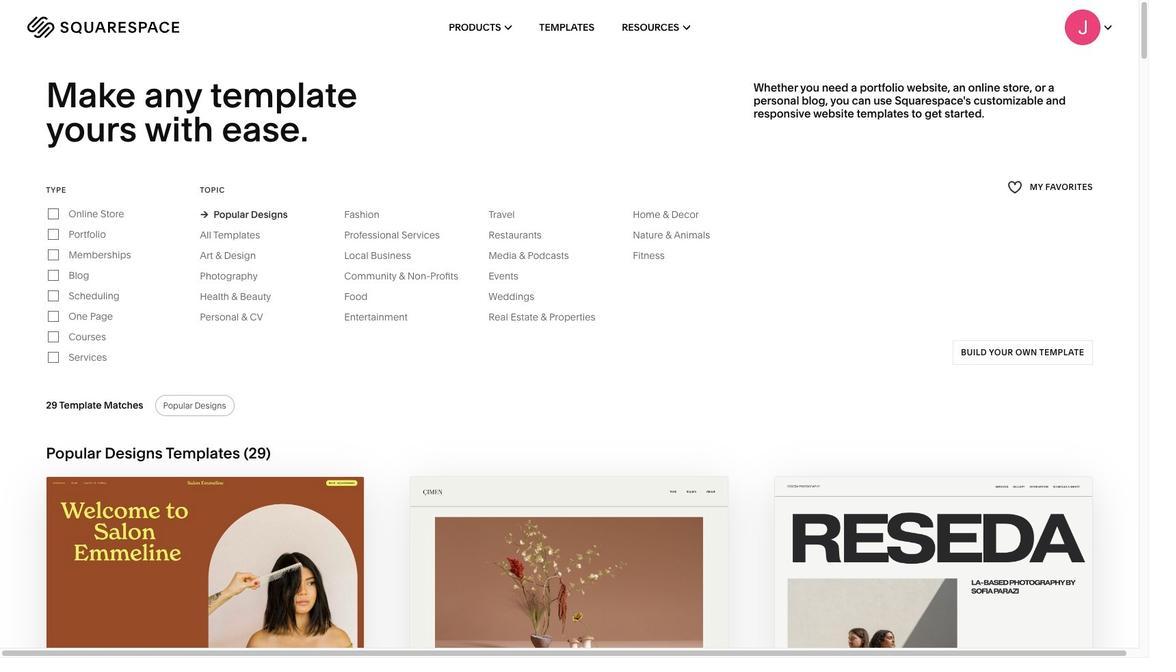 Task type: locate. For each thing, give the bounding box(es) containing it.
emmeline image
[[47, 477, 364, 659]]



Task type: describe. For each thing, give the bounding box(es) containing it.
reseda image
[[775, 477, 1093, 659]]

çimen image
[[411, 477, 728, 659]]



Task type: vqa. For each thing, say whether or not it's contained in the screenshot.
ÇIMEN IMAGE
yes



